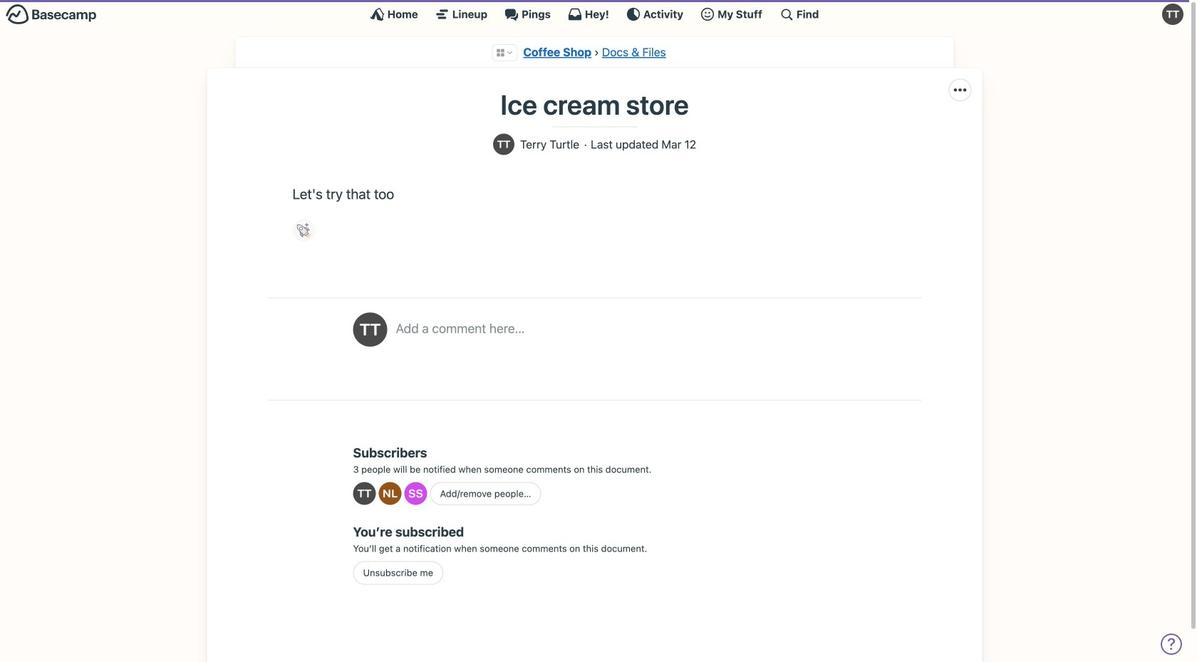 Task type: vqa. For each thing, say whether or not it's contained in the screenshot.
right Terry Turtle image
yes



Task type: locate. For each thing, give the bounding box(es) containing it.
keyboard shortcut: ⌘ + / image
[[780, 7, 794, 21]]

main element
[[0, 0, 1190, 28]]

1 vertical spatial terry turtle image
[[493, 134, 515, 155]]

terry turtle image inside main element
[[1163, 4, 1184, 25]]

0 vertical spatial terry turtle image
[[1163, 4, 1184, 25]]

0 horizontal spatial terry turtle image
[[353, 482, 376, 505]]

2 horizontal spatial terry turtle image
[[1163, 4, 1184, 25]]

terry turtle image
[[353, 313, 387, 347]]

mar 12 element
[[662, 138, 697, 151]]

terry turtle image
[[1163, 4, 1184, 25], [493, 134, 515, 155], [353, 482, 376, 505]]



Task type: describe. For each thing, give the bounding box(es) containing it.
2 vertical spatial terry turtle image
[[353, 482, 376, 505]]

sarah silvers image
[[405, 482, 427, 505]]

1 horizontal spatial terry turtle image
[[493, 134, 515, 155]]

natalie lubich image
[[379, 482, 402, 505]]

switch accounts image
[[6, 4, 97, 26]]



